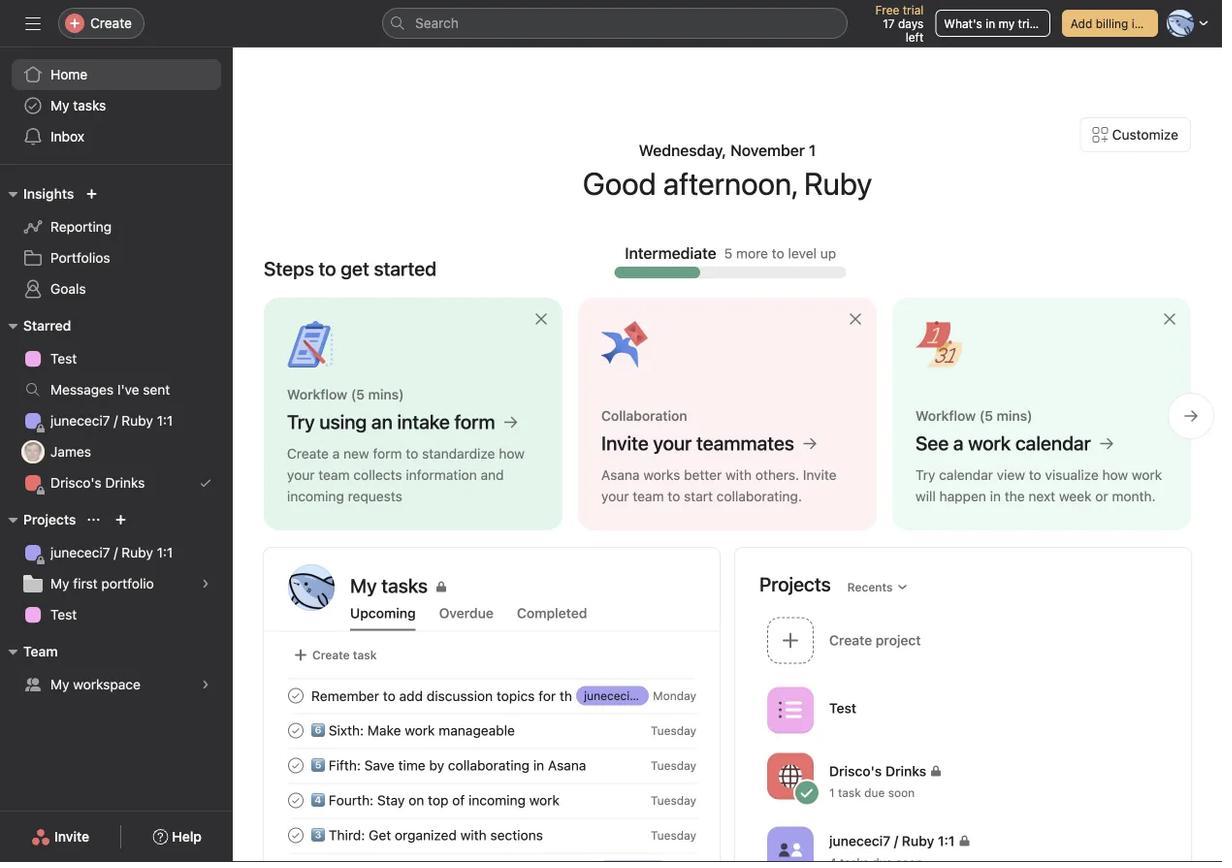 Task type: locate. For each thing, give the bounding box(es) containing it.
1 vertical spatial team
[[633, 488, 664, 504]]

recents button
[[839, 574, 917, 601]]

tuesday button
[[651, 724, 696, 738], [651, 759, 696, 773], [651, 794, 696, 807], [651, 829, 696, 842]]

a left new at the left of page
[[332, 446, 340, 462]]

1 horizontal spatial team
[[633, 488, 664, 504]]

portfolios link
[[12, 242, 221, 274]]

1 vertical spatial task
[[838, 786, 861, 800]]

invite
[[601, 432, 649, 454], [803, 467, 837, 483], [54, 829, 89, 845]]

completed checkbox for 4️⃣
[[284, 789, 307, 812]]

my inside projects element
[[50, 576, 69, 592]]

globe image
[[779, 765, 802, 788]]

how up the and
[[499, 446, 525, 462]]

1 left due
[[829, 786, 835, 800]]

3 completed image from the top
[[284, 824, 307, 847]]

test down first
[[50, 607, 77, 623]]

/ up the 'my first portfolio' link
[[114, 545, 118, 561]]

create for create
[[90, 15, 132, 31]]

tuesday button for 3️⃣ third: get organized with sections
[[651, 829, 696, 842]]

work up the month.
[[1132, 467, 1162, 483]]

(5 mins) up an
[[351, 387, 404, 403]]

0 horizontal spatial drinks
[[105, 475, 145, 491]]

0 horizontal spatial next
[[583, 688, 610, 704]]

try left using
[[287, 410, 315, 433]]

2 vertical spatial in
[[533, 757, 544, 773]]

my left tasks
[[50, 97, 69, 113]]

1 horizontal spatial task
[[838, 786, 861, 800]]

create task
[[312, 648, 377, 662]]

team down new at the left of page
[[318, 467, 350, 483]]

0 horizontal spatial how
[[499, 446, 525, 462]]

scroll card carousel right image
[[1183, 408, 1199, 424]]

form
[[454, 410, 495, 433], [373, 446, 402, 462]]

1 vertical spatial incoming
[[469, 792, 526, 808]]

1 tuesday button from the top
[[651, 724, 696, 738]]

your left start
[[601, 488, 629, 504]]

make
[[367, 722, 401, 738]]

completed image for 5️⃣
[[284, 754, 307, 777]]

with up collaborating.
[[726, 467, 752, 483]]

starred element
[[0, 308, 233, 502]]

task
[[353, 648, 377, 662], [838, 786, 861, 800]]

1 vertical spatial workflow
[[916, 408, 976, 424]]

/
[[114, 413, 118, 429], [114, 545, 118, 561], [640, 689, 643, 703], [894, 833, 898, 849]]

create up remember
[[312, 648, 350, 662]]

a right see
[[953, 432, 964, 454]]

ra
[[301, 579, 321, 597]]

workflow (5 mins) up see a work calendar on the bottom right of page
[[916, 408, 1033, 424]]

1 vertical spatial 1
[[829, 786, 835, 800]]

to left start
[[668, 488, 680, 504]]

0 vertical spatial form
[[454, 410, 495, 433]]

junececi7 / ruby 1:1 link right for
[[576, 686, 692, 706]]

0 vertical spatial drinks
[[105, 475, 145, 491]]

0 horizontal spatial workflow (5 mins)
[[287, 387, 404, 403]]

2 dismiss image from the left
[[1162, 311, 1178, 327]]

2 vertical spatial invite
[[54, 829, 89, 845]]

create inside button
[[312, 648, 350, 662]]

0 vertical spatial (5 mins)
[[351, 387, 404, 403]]

test link up messages i've sent
[[12, 343, 221, 374]]

0 horizontal spatial try
[[287, 410, 315, 433]]

the down view
[[1005, 488, 1025, 504]]

see
[[916, 432, 949, 454]]

workflow (5 mins) for using
[[287, 387, 404, 403]]

0 vertical spatial in
[[986, 16, 995, 30]]

1 horizontal spatial projects
[[759, 573, 831, 596]]

2 tuesday from the top
[[651, 759, 696, 773]]

calendar up happen
[[939, 467, 993, 483]]

test link down portfolio
[[12, 599, 221, 630]]

1 horizontal spatial next
[[1029, 488, 1055, 504]]

collaborating
[[448, 757, 530, 773]]

drinks up new project or portfolio image
[[105, 475, 145, 491]]

see details, my workspace image
[[200, 679, 211, 691]]

team button
[[0, 640, 58, 663]]

1 vertical spatial how
[[1102, 467, 1128, 483]]

2 vertical spatial completed image
[[284, 824, 307, 847]]

ruby inside wednesday, november 1 good afternoon, ruby
[[804, 165, 872, 202]]

0 vertical spatial drisco's
[[50, 475, 102, 491]]

4 completed checkbox from the top
[[284, 824, 307, 847]]

completed image left the 4️⃣
[[284, 789, 307, 812]]

3 completed checkbox from the top
[[284, 789, 307, 812]]

/ inside starred element
[[114, 413, 118, 429]]

0 vertical spatial invite
[[601, 432, 649, 454]]

level
[[788, 245, 817, 261]]

drinks inside starred element
[[105, 475, 145, 491]]

drinks up soon
[[886, 763, 926, 779]]

task inside button
[[353, 648, 377, 662]]

add
[[399, 688, 423, 704]]

0 horizontal spatial team
[[318, 467, 350, 483]]

junececi7 / ruby 1:1 link down messages i've sent
[[12, 405, 221, 436]]

collaboration
[[601, 408, 687, 424]]

my for my workspace
[[50, 677, 69, 693]]

1 horizontal spatial (5 mins)
[[979, 408, 1033, 424]]

2 vertical spatial your
[[601, 488, 629, 504]]

calendar up visualize
[[1016, 432, 1091, 454]]

home
[[50, 66, 88, 82]]

completed checkbox left the 4️⃣
[[284, 789, 307, 812]]

Completed checkbox
[[284, 684, 307, 708], [284, 754, 307, 777], [284, 789, 307, 812], [284, 824, 307, 847]]

drisco's drinks up due
[[829, 763, 926, 779]]

projects button
[[0, 508, 76, 532]]

completed image left 3️⃣
[[284, 824, 307, 847]]

workflow for try
[[287, 387, 347, 403]]

1 vertical spatial asana
[[548, 757, 586, 773]]

for
[[539, 688, 556, 704]]

0 vertical spatial next
[[1029, 488, 1055, 504]]

soon
[[888, 786, 915, 800]]

junececi7 / ruby 1:1 up the 'my first portfolio' link
[[50, 545, 173, 561]]

0 vertical spatial completed image
[[284, 684, 307, 708]]

/ inside projects element
[[114, 545, 118, 561]]

in
[[986, 16, 995, 30], [990, 488, 1001, 504], [533, 757, 544, 773]]

1 vertical spatial my
[[50, 576, 69, 592]]

to left level
[[772, 245, 784, 261]]

(5 mins) up see a work calendar on the bottom right of page
[[979, 408, 1033, 424]]

2 my from the top
[[50, 576, 69, 592]]

try for try using an intake form
[[287, 410, 315, 433]]

completed image up completed option
[[284, 684, 307, 708]]

invite button
[[18, 820, 102, 855]]

calendar
[[1016, 432, 1091, 454], [939, 467, 993, 483]]

completed
[[517, 605, 587, 621]]

completed image
[[284, 754, 307, 777], [284, 789, 307, 812], [284, 824, 307, 847]]

trial
[[903, 3, 924, 16]]

0 vertical spatial test
[[50, 351, 77, 367]]

junececi7
[[50, 413, 110, 429], [50, 545, 110, 561], [584, 689, 636, 703], [829, 833, 891, 849]]

3️⃣ third: get organized with sections
[[311, 827, 543, 843]]

1 completed checkbox from the top
[[284, 684, 307, 708]]

1 completed image from the top
[[284, 684, 307, 708]]

ruby
[[804, 165, 872, 202], [121, 413, 153, 429], [121, 545, 153, 561], [646, 689, 674, 703], [902, 833, 934, 849]]

form inside create a new form to standardize how your team collects information and incoming requests
[[373, 446, 402, 462]]

asana
[[601, 467, 640, 483], [548, 757, 586, 773]]

create up home link
[[90, 15, 132, 31]]

create down using
[[287, 446, 329, 462]]

your up works
[[653, 432, 692, 454]]

1 horizontal spatial try
[[916, 467, 935, 483]]

task down "upcoming" button
[[353, 648, 377, 662]]

workflow (5 mins) for a
[[916, 408, 1033, 424]]

junececi7 / ruby 1:1 link down soon
[[759, 821, 1168, 862]]

show options, current sort, top image
[[88, 514, 99, 526]]

task left due
[[838, 786, 861, 800]]

1 my from the top
[[50, 97, 69, 113]]

try inside try calendar view to visualize how work will happen in the next week or month.
[[916, 467, 935, 483]]

work inside try calendar view to visualize how work will happen in the next week or month.
[[1132, 467, 1162, 483]]

0 vertical spatial the
[[1005, 488, 1025, 504]]

0 vertical spatial drisco's drinks
[[50, 475, 145, 491]]

test right list icon
[[829, 700, 857, 716]]

projects left recents at the right bottom of page
[[759, 573, 831, 596]]

0 horizontal spatial invite
[[54, 829, 89, 845]]

3 my from the top
[[50, 677, 69, 693]]

1 vertical spatial form
[[373, 446, 402, 462]]

invite for invite your teammates
[[601, 432, 649, 454]]

create inside popup button
[[90, 15, 132, 31]]

my left first
[[50, 576, 69, 592]]

asana works better with others. invite your team to start collaborating.
[[601, 467, 837, 504]]

task for create
[[353, 648, 377, 662]]

what's
[[944, 16, 982, 30]]

my inside global element
[[50, 97, 69, 113]]

1 horizontal spatial drinks
[[886, 763, 926, 779]]

3️⃣
[[311, 827, 325, 843]]

to inside create a new form to standardize how your team collects information and incoming requests
[[406, 446, 418, 462]]

goals
[[50, 281, 86, 297]]

topics
[[497, 688, 535, 704]]

team inside asana works better with others. invite your team to start collaborating.
[[633, 488, 664, 504]]

my for my tasks
[[50, 97, 69, 113]]

week
[[1059, 488, 1092, 504]]

create
[[90, 15, 132, 31], [287, 446, 329, 462], [312, 648, 350, 662]]

add billing info button
[[1062, 10, 1158, 37]]

and
[[481, 467, 504, 483]]

hide sidebar image
[[25, 16, 41, 31]]

create button
[[58, 8, 144, 39]]

test link down create project link
[[759, 681, 1168, 743]]

1 horizontal spatial your
[[601, 488, 629, 504]]

3 tuesday from the top
[[651, 794, 696, 807]]

/ down messages i've sent link
[[114, 413, 118, 429]]

dismiss image for invite your teammates
[[848, 311, 863, 327]]

next
[[1029, 488, 1055, 504], [583, 688, 610, 704]]

collects
[[353, 467, 402, 483]]

2 vertical spatial my
[[50, 677, 69, 693]]

0 vertical spatial try
[[287, 410, 315, 433]]

my tasks link
[[12, 90, 221, 121]]

6️⃣
[[311, 722, 325, 738]]

the
[[1005, 488, 1025, 504], [560, 688, 580, 704]]

2 tuesday button from the top
[[651, 759, 696, 773]]

1 horizontal spatial the
[[1005, 488, 1025, 504]]

tuesday for 3️⃣ third: get organized with sections
[[651, 829, 696, 842]]

1 vertical spatial test
[[50, 607, 77, 623]]

1 horizontal spatial drisco's
[[829, 763, 882, 779]]

in left the my at the right of page
[[986, 16, 995, 30]]

your left collects
[[287, 467, 315, 483]]

with inside asana works better with others. invite your team to start collaborating.
[[726, 467, 752, 483]]

form up standardize
[[454, 410, 495, 433]]

asana down for
[[548, 757, 586, 773]]

4 tuesday button from the top
[[651, 829, 696, 842]]

1 vertical spatial create
[[287, 446, 329, 462]]

1 horizontal spatial workflow
[[916, 408, 976, 424]]

2 completed image from the top
[[284, 719, 307, 743]]

/ down soon
[[894, 833, 898, 849]]

tuesday button for 6️⃣ sixth: make work manageable
[[651, 724, 696, 738]]

0 horizontal spatial drisco's drinks
[[50, 475, 145, 491]]

workflow for see
[[916, 408, 976, 424]]

due
[[864, 786, 885, 800]]

messages i've sent link
[[12, 374, 221, 405]]

incoming inside create a new form to standardize how your team collects information and incoming requests
[[287, 488, 344, 504]]

5️⃣ fifth: save time by collaborating in asana
[[311, 757, 586, 773]]

team down works
[[633, 488, 664, 504]]

completed image left 6️⃣
[[284, 719, 307, 743]]

inbox
[[50, 129, 84, 145]]

0 vertical spatial test link
[[12, 343, 221, 374]]

sixth:
[[329, 722, 364, 738]]

2 vertical spatial create
[[312, 648, 350, 662]]

the inside try calendar view to visualize how work will happen in the next week or month.
[[1005, 488, 1025, 504]]

0 vertical spatial team
[[318, 467, 350, 483]]

completed checkbox left 3️⃣
[[284, 824, 307, 847]]

afternoon,
[[663, 165, 797, 202]]

insights element
[[0, 177, 233, 308]]

1 horizontal spatial how
[[1102, 467, 1128, 483]]

1
[[809, 141, 816, 160], [829, 786, 835, 800]]

1 vertical spatial calendar
[[939, 467, 993, 483]]

workflow up using
[[287, 387, 347, 403]]

information
[[406, 467, 477, 483]]

1 horizontal spatial form
[[454, 410, 495, 433]]

test inside projects element
[[50, 607, 77, 623]]

invite inside button
[[54, 829, 89, 845]]

2 completed image from the top
[[284, 789, 307, 812]]

0 vertical spatial 1
[[809, 141, 816, 160]]

junececi7 / ruby 1:1 down messages i've sent
[[50, 413, 173, 429]]

how inside create a new form to standardize how your team collects information and incoming requests
[[499, 446, 525, 462]]

with down of
[[460, 827, 487, 843]]

junececi7 right for
[[584, 689, 636, 703]]

using
[[319, 410, 367, 433]]

0 vertical spatial projects
[[23, 512, 76, 528]]

sections
[[490, 827, 543, 843]]

next left week
[[1029, 488, 1055, 504]]

1 vertical spatial in
[[990, 488, 1001, 504]]

how up or
[[1102, 467, 1128, 483]]

0 vertical spatial calendar
[[1016, 432, 1091, 454]]

incoming down collaborating
[[469, 792, 526, 808]]

junececi7 / ruby 1:1 link inside starred element
[[12, 405, 221, 436]]

(5 mins) for work
[[979, 408, 1033, 424]]

workflow up see
[[916, 408, 976, 424]]

to
[[772, 245, 784, 261], [319, 257, 336, 280], [406, 446, 418, 462], [1029, 467, 1041, 483], [668, 488, 680, 504], [383, 688, 396, 704]]

1 horizontal spatial drisco's drinks
[[829, 763, 926, 779]]

1 horizontal spatial 1
[[829, 786, 835, 800]]

0 vertical spatial incoming
[[287, 488, 344, 504]]

customize button
[[1080, 117, 1191, 152]]

test inside starred element
[[50, 351, 77, 367]]

upcoming
[[350, 605, 416, 621]]

in down view
[[990, 488, 1001, 504]]

test up messages
[[50, 351, 77, 367]]

next inside try calendar view to visualize how work will happen in the next week or month.
[[1029, 488, 1055, 504]]

0 horizontal spatial incoming
[[287, 488, 344, 504]]

workflow (5 mins) up using
[[287, 387, 404, 403]]

dismiss image
[[848, 311, 863, 327], [1162, 311, 1178, 327]]

completed image left the 5️⃣
[[284, 754, 307, 777]]

1 completed image from the top
[[284, 754, 307, 777]]

my first portfolio link
[[12, 568, 221, 599]]

2 completed checkbox from the top
[[284, 754, 307, 777]]

tuesday button for 4️⃣ fourth: stay on top of incoming work
[[651, 794, 696, 807]]

1 horizontal spatial workflow (5 mins)
[[916, 408, 1033, 424]]

1:1 inside starred element
[[157, 413, 173, 429]]

1 horizontal spatial invite
[[601, 432, 649, 454]]

2 vertical spatial test
[[829, 700, 857, 716]]

help button
[[140, 820, 214, 855]]

how inside try calendar view to visualize how work will happen in the next week or month.
[[1102, 467, 1128, 483]]

create inside create a new form to standardize how your team collects information and incoming requests
[[287, 446, 329, 462]]

0 horizontal spatial workflow
[[287, 387, 347, 403]]

on
[[409, 792, 424, 808]]

drisco's up 1 task due soon
[[829, 763, 882, 779]]

my tasks link
[[350, 572, 695, 600]]

organized
[[395, 827, 457, 843]]

how
[[499, 446, 525, 462], [1102, 467, 1128, 483]]

team
[[23, 644, 58, 660]]

junececi7 / ruby 1:1
[[50, 413, 173, 429], [50, 545, 173, 561], [584, 689, 692, 703], [829, 833, 955, 849]]

0 horizontal spatial with
[[460, 827, 487, 843]]

to down the intake
[[406, 446, 418, 462]]

1 vertical spatial completed image
[[284, 789, 307, 812]]

goals link
[[12, 274, 221, 305]]

completed checkbox up completed option
[[284, 684, 307, 708]]

incoming down new at the left of page
[[287, 488, 344, 504]]

junececi7 down 1 task due soon
[[829, 833, 891, 849]]

to inside intermediate 5 more to level up
[[772, 245, 784, 261]]

asana left works
[[601, 467, 640, 483]]

your
[[653, 432, 692, 454], [287, 467, 315, 483], [601, 488, 629, 504]]

in right collaborating
[[533, 757, 544, 773]]

1 vertical spatial your
[[287, 467, 315, 483]]

0 horizontal spatial a
[[332, 446, 340, 462]]

projects
[[23, 512, 76, 528], [759, 573, 831, 596]]

4️⃣ fourth: stay on top of incoming work
[[311, 792, 560, 808]]

works
[[643, 467, 680, 483]]

others.
[[755, 467, 799, 483]]

0 horizontal spatial the
[[560, 688, 580, 704]]

0 horizontal spatial 1
[[809, 141, 816, 160]]

junececi7 down messages
[[50, 413, 110, 429]]

0 horizontal spatial calendar
[[939, 467, 993, 483]]

1 tuesday from the top
[[651, 724, 696, 738]]

ra button
[[288, 565, 335, 611]]

workflow
[[287, 387, 347, 403], [916, 408, 976, 424]]

to right view
[[1029, 467, 1041, 483]]

1 right november
[[809, 141, 816, 160]]

1 horizontal spatial a
[[953, 432, 964, 454]]

the right for
[[560, 688, 580, 704]]

1 horizontal spatial asana
[[601, 467, 640, 483]]

my inside "teams" element
[[50, 677, 69, 693]]

3 tuesday button from the top
[[651, 794, 696, 807]]

third:
[[329, 827, 365, 843]]

invite inside asana works better with others. invite your team to start collaborating.
[[803, 467, 837, 483]]

1 horizontal spatial dismiss image
[[1162, 311, 1178, 327]]

drisco's down james
[[50, 475, 102, 491]]

form up collects
[[373, 446, 402, 462]]

try calendar view to visualize how work will happen in the next week or month.
[[916, 467, 1162, 504]]

list image
[[779, 699, 802, 722]]

1 vertical spatial (5 mins)
[[979, 408, 1033, 424]]

projects left show options, current sort, top icon
[[23, 512, 76, 528]]

0 vertical spatial create
[[90, 15, 132, 31]]

completed checkbox for 3️⃣
[[284, 824, 307, 847]]

invite for invite
[[54, 829, 89, 845]]

junececi7 up first
[[50, 545, 110, 561]]

1 vertical spatial workflow (5 mins)
[[916, 408, 1033, 424]]

collaborating.
[[717, 488, 802, 504]]

try up will in the bottom right of the page
[[916, 467, 935, 483]]

completed checkbox left the 5️⃣
[[284, 754, 307, 777]]

0 horizontal spatial (5 mins)
[[351, 387, 404, 403]]

4 tuesday from the top
[[651, 829, 696, 842]]

1 vertical spatial drinks
[[886, 763, 926, 779]]

0 horizontal spatial your
[[287, 467, 315, 483]]

0 vertical spatial with
[[726, 467, 752, 483]]

0 vertical spatial task
[[353, 648, 377, 662]]

completed checkbox for 5️⃣
[[284, 754, 307, 777]]

junececi7 / ruby 1:1 down soon
[[829, 833, 955, 849]]

0 vertical spatial how
[[499, 446, 525, 462]]

0 vertical spatial my
[[50, 97, 69, 113]]

by
[[429, 757, 444, 773]]

drisco's
[[50, 475, 102, 491], [829, 763, 882, 779]]

a for see
[[953, 432, 964, 454]]

new project or portfolio image
[[115, 514, 126, 526]]

2 horizontal spatial your
[[653, 432, 692, 454]]

task for 1
[[838, 786, 861, 800]]

0 vertical spatial completed image
[[284, 754, 307, 777]]

my first portfolio
[[50, 576, 154, 592]]

0 horizontal spatial task
[[353, 648, 377, 662]]

drisco's drinks up show options, current sort, top icon
[[50, 475, 145, 491]]

4️⃣
[[311, 792, 325, 808]]

2 horizontal spatial invite
[[803, 467, 837, 483]]

1 vertical spatial drisco's
[[829, 763, 882, 779]]

next left meeting
[[583, 688, 610, 704]]

0 vertical spatial workflow (5 mins)
[[287, 387, 404, 403]]

a inside create a new form to standardize how your team collects information and incoming requests
[[332, 446, 340, 462]]

completed image
[[284, 684, 307, 708], [284, 719, 307, 743]]

drisco's drinks
[[50, 475, 145, 491], [829, 763, 926, 779]]

1 horizontal spatial with
[[726, 467, 752, 483]]

my down "team"
[[50, 677, 69, 693]]

0 vertical spatial asana
[[601, 467, 640, 483]]

1 dismiss image from the left
[[848, 311, 863, 327]]

junececi7 / ruby 1:1 link up portfolio
[[12, 537, 221, 568]]



Task type: describe. For each thing, give the bounding box(es) containing it.
teams element
[[0, 634, 233, 704]]

completed checkbox for remember
[[284, 684, 307, 708]]

junececi7 / ruby 1:1 inside projects element
[[50, 545, 173, 561]]

help
[[172, 829, 202, 845]]

tuesday for 6️⃣ sixth: make work manageable
[[651, 724, 696, 738]]

manageable
[[439, 722, 515, 738]]

try for try calendar view to visualize how work will happen in the next week or month.
[[916, 467, 935, 483]]

completed image for 6️⃣
[[284, 719, 307, 743]]

1 horizontal spatial incoming
[[469, 792, 526, 808]]

a for create
[[332, 446, 340, 462]]

1 vertical spatial next
[[583, 688, 610, 704]]

wednesday, november 1 good afternoon, ruby
[[583, 141, 872, 202]]

to inside asana works better with others. invite your team to start collaborating.
[[668, 488, 680, 504]]

month.
[[1112, 488, 1156, 504]]

intake
[[397, 410, 450, 433]]

insights
[[23, 186, 74, 202]]

create task button
[[288, 642, 382, 669]]

1 inside wednesday, november 1 good afternoon, ruby
[[809, 141, 816, 160]]

calendar inside try calendar view to visualize how work will happen in the next week or month.
[[939, 467, 993, 483]]

test for middle "test" link
[[50, 607, 77, 623]]

1 vertical spatial with
[[460, 827, 487, 843]]

create for create a new form to standardize how your team collects information and incoming requests
[[287, 446, 329, 462]]

my tasks
[[50, 97, 106, 113]]

free
[[875, 3, 900, 16]]

start
[[684, 488, 713, 504]]

billing
[[1096, 16, 1128, 30]]

1 vertical spatial test link
[[12, 599, 221, 630]]

meeting
[[614, 688, 665, 704]]

dismiss image
[[533, 311, 549, 327]]

in inside try calendar view to visualize how work will happen in the next week or month.
[[990, 488, 1001, 504]]

try using an intake form
[[287, 410, 495, 433]]

create project link
[[759, 611, 1168, 673]]

junececi7 inside projects element
[[50, 545, 110, 561]]

1 vertical spatial drisco's drinks
[[829, 763, 926, 779]]

first
[[73, 576, 98, 592]]

wednesday,
[[639, 141, 727, 160]]

new image
[[86, 188, 97, 200]]

customize
[[1112, 127, 1179, 143]]

6️⃣ sixth: make work manageable
[[311, 722, 515, 738]]

0 horizontal spatial asana
[[548, 757, 586, 773]]

your inside create a new form to standardize how your team collects information and incoming requests
[[287, 467, 315, 483]]

work up sections
[[529, 792, 560, 808]]

monday button
[[653, 689, 696, 703]]

visualize
[[1045, 467, 1099, 483]]

ja
[[27, 445, 39, 459]]

create for create task
[[312, 648, 350, 662]]

drisco's drinks inside starred element
[[50, 475, 145, 491]]

global element
[[0, 48, 233, 164]]

/ left monday
[[640, 689, 643, 703]]

tuesday button for 5️⃣ fifth: save time by collaborating in asana
[[651, 759, 696, 773]]

junececi7 / ruby 1:1 right for
[[584, 689, 692, 703]]

inbox link
[[12, 121, 221, 152]]

(5 mins) for an
[[351, 387, 404, 403]]

fifth:
[[329, 757, 361, 773]]

stay
[[377, 792, 405, 808]]

people image
[[779, 839, 802, 862]]

invite your teammates
[[601, 432, 794, 454]]

happen
[[939, 488, 986, 504]]

junececi7 / ruby 1:1 inside starred element
[[50, 413, 173, 429]]

reporting
[[50, 219, 112, 235]]

or
[[1095, 488, 1108, 504]]

james
[[50, 444, 91, 460]]

what's in my trial?
[[944, 16, 1045, 30]]

reporting link
[[12, 211, 221, 242]]

team inside create a new form to standardize how your team collects information and incoming requests
[[318, 467, 350, 483]]

1 horizontal spatial calendar
[[1016, 432, 1091, 454]]

to left add
[[383, 688, 396, 704]]

better
[[684, 467, 722, 483]]

will
[[916, 488, 936, 504]]

completed image for 3️⃣
[[284, 824, 307, 847]]

steps
[[264, 257, 314, 280]]

free trial 17 days left
[[875, 3, 924, 44]]

1 vertical spatial the
[[560, 688, 580, 704]]

my for my first portfolio
[[50, 576, 69, 592]]

to inside try calendar view to visualize how work will happen in the next week or month.
[[1029, 467, 1041, 483]]

Completed checkbox
[[284, 719, 307, 743]]

projects element
[[0, 502, 233, 634]]

good
[[583, 165, 656, 202]]

2 vertical spatial test link
[[759, 681, 1168, 743]]

insights button
[[0, 182, 74, 206]]

asana inside asana works better with others. invite your team to start collaborating.
[[601, 467, 640, 483]]

1 task due soon
[[829, 786, 915, 800]]

recents
[[847, 581, 893, 594]]

teammates
[[696, 432, 794, 454]]

drisco's drinks link
[[12, 468, 221, 499]]

ruby inside projects element
[[121, 545, 153, 561]]

completed image for remember
[[284, 684, 307, 708]]

your inside asana works better with others. invite your team to start collaborating.
[[601, 488, 629, 504]]

what's in my trial? button
[[935, 10, 1050, 37]]

tuesday for 5️⃣ fifth: save time by collaborating in asana
[[651, 759, 696, 773]]

more
[[736, 245, 768, 261]]

to right steps
[[319, 257, 336, 280]]

standardize
[[422, 446, 495, 462]]

completed image for 4️⃣
[[284, 789, 307, 812]]

junececi7 inside starred element
[[50, 413, 110, 429]]

search button
[[382, 8, 848, 39]]

5️⃣
[[311, 757, 325, 773]]

drisco's inside starred element
[[50, 475, 102, 491]]

see a work calendar
[[916, 432, 1091, 454]]

see details, my first portfolio image
[[200, 578, 211, 590]]

work down add
[[405, 722, 435, 738]]

my tasks
[[350, 574, 428, 597]]

portfolio
[[101, 576, 154, 592]]

add
[[1071, 16, 1093, 30]]

portfolios
[[50, 250, 110, 266]]

requests
[[348, 488, 402, 504]]

days
[[898, 16, 924, 30]]

in inside 'button'
[[986, 16, 995, 30]]

search
[[415, 15, 459, 31]]

overdue
[[439, 605, 494, 621]]

save
[[364, 757, 395, 773]]

test for top "test" link
[[50, 351, 77, 367]]

messages
[[50, 382, 114, 398]]

get
[[369, 827, 391, 843]]

1:1 inside projects element
[[157, 545, 173, 561]]

tuesday for 4️⃣ fourth: stay on top of incoming work
[[651, 794, 696, 807]]

tasks
[[73, 97, 106, 113]]

create a new form to standardize how your team collects information and incoming requests
[[287, 446, 525, 504]]

17
[[883, 16, 895, 30]]

remember
[[311, 688, 379, 704]]

overdue button
[[439, 605, 494, 631]]

steps to get started
[[264, 257, 437, 280]]

remember to add discussion topics for the next meeting
[[311, 688, 665, 704]]

dismiss image for see a work calendar
[[1162, 311, 1178, 327]]

home link
[[12, 59, 221, 90]]

5
[[724, 245, 733, 261]]

work up view
[[968, 432, 1011, 454]]

search list box
[[382, 8, 848, 39]]

view
[[997, 467, 1025, 483]]

projects inside projects dropdown button
[[23, 512, 76, 528]]

0 vertical spatial your
[[653, 432, 692, 454]]

1 vertical spatial projects
[[759, 573, 831, 596]]

discussion
[[427, 688, 493, 704]]

ruby inside starred element
[[121, 413, 153, 429]]

time
[[398, 757, 426, 773]]



Task type: vqa. For each thing, say whether or not it's contained in the screenshot.
1 COMMENT icon for Find Investors cell
no



